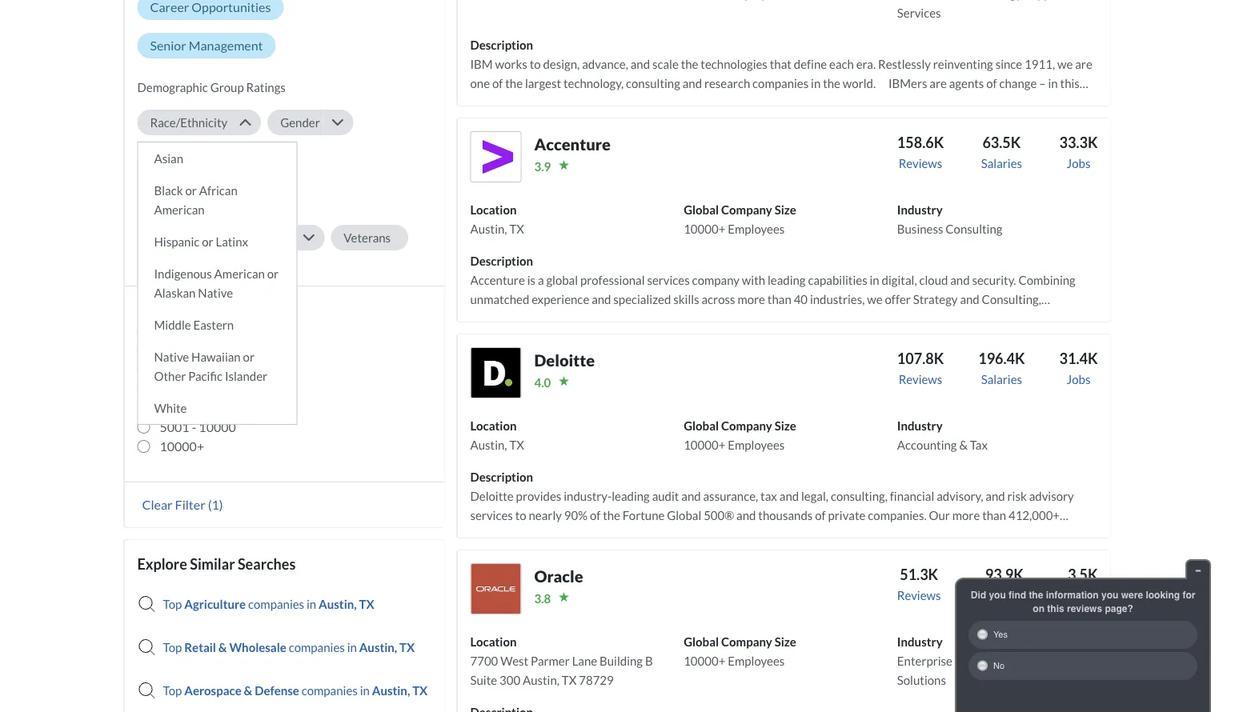 Task type: describe. For each thing, give the bounding box(es) containing it.
tax
[[970, 438, 988, 452]]

on
[[1033, 603, 1045, 614]]

1 description from the top
[[470, 38, 533, 52]]

top aerospace & defense companies in austin, tx
[[163, 684, 428, 698]]

parent or family caregiver
[[150, 231, 291, 245]]

5000
[[199, 400, 229, 416]]

solutions
[[897, 673, 946, 688]]

company for deloitte
[[721, 419, 772, 433]]

pacific
[[188, 369, 223, 383]]

reviews for oracle
[[897, 588, 941, 603]]

3.9
[[534, 159, 551, 174]]

clear filter (1)
[[142, 497, 223, 513]]

51.3k
[[900, 566, 938, 584]]

reviews
[[1067, 603, 1103, 614]]

information technology support services
[[897, 0, 1067, 20]]

american inside black or african american
[[154, 202, 205, 217]]

black
[[154, 183, 183, 198]]

explore similar searches
[[137, 556, 296, 573]]

find
[[1009, 590, 1026, 601]]

industry for accenture
[[897, 202, 943, 217]]

black or african american
[[154, 183, 238, 217]]

top for top retail & wholesale companies in austin, tx
[[163, 640, 182, 655]]

location 7700 west parmer lane building b suite 300 austin, tx 78729
[[470, 635, 653, 688]]

- for 1001
[[192, 400, 196, 416]]

50
[[177, 323, 191, 339]]

searches
[[238, 556, 296, 573]]

oracle
[[534, 567, 583, 586]]

agriculture
[[184, 597, 246, 612]]

family
[[202, 231, 237, 245]]

2 you from the left
[[1102, 590, 1119, 601]]

global company size 10000+ employees for oracle
[[684, 635, 797, 668]]

93.9k
[[985, 566, 1024, 584]]

in for wholesale
[[347, 640, 357, 655]]

51 - 200
[[160, 343, 206, 358]]

location austin, tx for accenture
[[470, 202, 524, 236]]

consulting
[[946, 222, 1003, 236]]

were
[[1121, 590, 1143, 601]]

- for 51
[[177, 343, 182, 358]]

ratings
[[246, 80, 286, 94]]

salaries for accenture
[[981, 156, 1022, 170]]

& for top aerospace & defense companies in austin, tx
[[244, 684, 252, 698]]

american inside indigenous american or alaskan native
[[214, 267, 265, 281]]

& inside industry enterprise software & network solutions
[[1005, 654, 1014, 668]]

196.4k
[[979, 350, 1025, 367]]

10000+ for deloitte
[[684, 438, 726, 452]]

disabilities
[[214, 192, 273, 206]]

indigenous american or alaskan native
[[154, 267, 279, 300]]

200
[[184, 343, 206, 358]]

size for deloitte
[[775, 419, 797, 433]]

global for accenture
[[684, 202, 719, 217]]

aerospace
[[184, 684, 242, 698]]

10000+ for accenture
[[684, 222, 726, 236]]

1001 - 5000
[[160, 400, 229, 416]]

support
[[1025, 0, 1067, 1]]

yes
[[994, 630, 1008, 640]]

1001
[[160, 400, 189, 416]]

deloitte image
[[470, 347, 522, 399]]

race/ethnicity
[[150, 115, 228, 130]]

native inside indigenous american or alaskan native
[[198, 286, 233, 300]]

software
[[955, 654, 1003, 668]]

veterans
[[344, 231, 391, 245]]

information
[[1046, 590, 1099, 601]]

jobs for deloitte
[[1067, 372, 1091, 387]]

industry enterprise software & network solutions
[[897, 635, 1063, 688]]

lane
[[572, 654, 597, 668]]

63.5k
[[983, 134, 1021, 151]]

top for top agriculture companies in austin, tx
[[163, 597, 182, 612]]

native inside the native hawaiian or other pacific islander
[[154, 350, 189, 364]]

sexual orientation
[[150, 154, 249, 168]]

1000
[[191, 381, 221, 397]]

location for oracle
[[470, 635, 517, 649]]

caregiver
[[239, 231, 291, 245]]

3.5k jobs
[[1068, 566, 1098, 603]]

enterprise
[[897, 654, 953, 668]]

alaskan
[[154, 286, 196, 300]]

location for deloitte
[[470, 419, 517, 433]]

services
[[897, 6, 941, 20]]

158.6k
[[897, 134, 944, 151]]

accenture image
[[470, 131, 522, 182]]

accenture
[[534, 134, 611, 154]]

107.8k
[[897, 350, 944, 367]]

0 vertical spatial companies
[[248, 597, 304, 612]]

defense
[[255, 684, 299, 698]]

global for deloitte
[[684, 419, 719, 433]]

reviews for deloitte
[[899, 372, 943, 387]]

salaries for oracle
[[984, 588, 1025, 603]]

filter
[[175, 497, 205, 513]]

this
[[1048, 603, 1065, 614]]

salaries for deloitte
[[981, 372, 1022, 387]]

companies for defense
[[302, 684, 358, 698]]

63.5k salaries
[[981, 134, 1022, 170]]

company for accenture
[[721, 202, 772, 217]]

10000
[[199, 419, 236, 435]]

or inside the native hawaiian or other pacific islander
[[243, 350, 255, 364]]

(1)
[[208, 497, 223, 513]]

clear
[[142, 497, 173, 513]]

1 you from the left
[[989, 590, 1006, 601]]

industry for deloitte
[[897, 419, 943, 433]]

wholesale
[[229, 640, 286, 655]]



Task type: vqa. For each thing, say whether or not it's contained in the screenshot.
the topmost in
yes



Task type: locate. For each thing, give the bounding box(es) containing it.
1 vertical spatial industry
[[897, 419, 943, 433]]

2 industry from the top
[[897, 419, 943, 433]]

1 vertical spatial salaries
[[981, 372, 1022, 387]]

islander
[[225, 369, 267, 383]]

- right 501
[[184, 381, 189, 397]]

in for defense
[[360, 684, 370, 698]]

the
[[1029, 590, 1044, 601]]

158.6k reviews
[[897, 134, 944, 170]]

middle eastern
[[154, 318, 234, 332]]

jobs inside "31.4k jobs"
[[1067, 372, 1091, 387]]

51.3k reviews
[[897, 566, 941, 603]]

description for deloitte
[[470, 470, 533, 484]]

- right the '1' on the left
[[170, 323, 174, 339]]

hawaiian
[[191, 350, 241, 364]]

page?
[[1105, 603, 1133, 614]]

2 global company size 10000+ employees from the top
[[684, 419, 797, 452]]

reviews down 158.6k at the top right of the page
[[899, 156, 943, 170]]

global
[[684, 202, 719, 217], [137, 302, 179, 319], [684, 419, 719, 433], [684, 635, 719, 649]]

american down black on the top of page
[[154, 202, 205, 217]]

top for top aerospace & defense companies in austin, tx
[[163, 684, 182, 698]]

2 vertical spatial employees
[[728, 654, 785, 668]]

- down 1001 - 5000
[[192, 419, 196, 435]]

salaries
[[981, 156, 1022, 170], [981, 372, 1022, 387], [984, 588, 1025, 603]]

2 vertical spatial jobs
[[1071, 588, 1095, 603]]

- for 5001
[[192, 419, 196, 435]]

0 vertical spatial reviews
[[899, 156, 943, 170]]

senior
[[150, 38, 186, 53]]

2 vertical spatial description
[[470, 470, 533, 484]]

or for parent
[[188, 231, 199, 245]]

parent
[[150, 231, 186, 245]]

industry inside industry enterprise software & network solutions
[[897, 635, 943, 649]]

native hawaiian or other pacific islander
[[154, 350, 267, 383]]

for
[[1183, 590, 1196, 601]]

or left family
[[188, 231, 199, 245]]

location
[[470, 202, 517, 217], [470, 419, 517, 433], [470, 635, 517, 649]]

top down explore
[[163, 597, 182, 612]]

deloitte
[[534, 351, 595, 370]]

51
[[160, 343, 175, 358]]

or inside black or african american
[[185, 183, 197, 198]]

american
[[154, 202, 205, 217], [214, 267, 265, 281]]

3 global company size 10000+ employees from the top
[[684, 635, 797, 668]]

top left aerospace
[[163, 684, 182, 698]]

0 vertical spatial location
[[470, 202, 517, 217]]

companies up top aerospace & defense companies in austin, tx
[[289, 640, 345, 655]]

industry business consulting
[[897, 202, 1003, 236]]

0 horizontal spatial native
[[154, 350, 189, 364]]

latinx
[[216, 235, 248, 249]]

native
[[198, 286, 233, 300], [154, 350, 189, 364]]

african
[[199, 183, 238, 198]]

jobs up 'reviews'
[[1071, 588, 1095, 603]]

parmer
[[531, 654, 570, 668]]

& left tax
[[959, 438, 968, 452]]

location down accenture image
[[470, 202, 517, 217]]

& right retail
[[218, 640, 227, 655]]

2 location austin, tx from the top
[[470, 419, 524, 452]]

employees for oracle
[[728, 654, 785, 668]]

1 horizontal spatial native
[[198, 286, 233, 300]]

3 description from the top
[[470, 470, 533, 484]]

location up 7700
[[470, 635, 517, 649]]

industry up enterprise
[[897, 635, 943, 649]]

you right did at the bottom right of the page
[[989, 590, 1006, 601]]

location inside location 7700 west parmer lane building b suite 300 austin, tx 78729
[[470, 635, 517, 649]]

0 vertical spatial industry
[[897, 202, 943, 217]]

jobs down '31.4k'
[[1067, 372, 1091, 387]]

1 horizontal spatial american
[[214, 267, 265, 281]]

global company size 10000+ employees
[[684, 202, 797, 236], [684, 419, 797, 452], [684, 635, 797, 668]]

1 vertical spatial employees
[[728, 438, 785, 452]]

1 vertical spatial top
[[163, 640, 182, 655]]

2 employees from the top
[[728, 438, 785, 452]]

location austin, tx
[[470, 202, 524, 236], [470, 419, 524, 452]]

senior management button
[[137, 33, 276, 58]]

location for accenture
[[470, 202, 517, 217]]

reviews for accenture
[[899, 156, 943, 170]]

1 vertical spatial description
[[470, 254, 533, 268]]

or up islander
[[243, 350, 255, 364]]

0 horizontal spatial in
[[307, 597, 316, 612]]

did
[[971, 590, 986, 601]]

top left retail
[[163, 640, 182, 655]]

oracle image
[[470, 564, 522, 615]]

0 vertical spatial description
[[470, 38, 533, 52]]

1 vertical spatial american
[[214, 267, 265, 281]]

austin,
[[470, 222, 507, 236], [470, 438, 507, 452], [319, 597, 357, 612], [359, 640, 397, 655], [523, 673, 560, 688], [372, 684, 410, 698]]

native up 'other'
[[154, 350, 189, 364]]

1
[[160, 323, 167, 339]]

2 top from the top
[[163, 640, 182, 655]]

31.4k jobs
[[1060, 350, 1098, 387]]

jobs down 33.3k
[[1067, 156, 1091, 170]]

size for accenture
[[775, 202, 797, 217]]

2 vertical spatial global company size 10000+ employees
[[684, 635, 797, 668]]

2 vertical spatial salaries
[[984, 588, 1025, 603]]

3 top from the top
[[163, 684, 182, 698]]

indigenous
[[154, 267, 212, 281]]

business
[[897, 222, 944, 236]]

or right black on the top of page
[[185, 183, 197, 198]]

companies down searches at the bottom of page
[[248, 597, 304, 612]]

78729
[[579, 673, 614, 688]]

jobs for oracle
[[1071, 588, 1095, 603]]

33.3k
[[1060, 134, 1098, 151]]

sexual
[[150, 154, 184, 168]]

3 location from the top
[[470, 635, 517, 649]]

2 vertical spatial in
[[360, 684, 370, 698]]

5001 - 10000
[[160, 419, 236, 435]]

companies for wholesale
[[289, 640, 345, 655]]

american down latinx
[[214, 267, 265, 281]]

- right 201
[[184, 362, 189, 377]]

location austin, tx down deloitte image
[[470, 419, 524, 452]]

reviews down 107.8k
[[899, 372, 943, 387]]

orientation
[[187, 154, 249, 168]]

196.4k salaries
[[979, 350, 1025, 387]]

gender
[[280, 115, 320, 130]]

1 vertical spatial global company size 10000+ employees
[[684, 419, 797, 452]]

1 industry from the top
[[897, 202, 943, 217]]

300
[[500, 673, 520, 688]]

jobs inside 33.3k jobs
[[1067, 156, 1091, 170]]

description for accenture
[[470, 254, 533, 268]]

company for oracle
[[721, 635, 772, 649]]

native up the global company size
[[198, 286, 233, 300]]

4.0
[[534, 375, 551, 390]]

accounting
[[897, 438, 957, 452]]

demographic
[[137, 80, 208, 94]]

global company size 10000+ employees for deloitte
[[684, 419, 797, 452]]

2 vertical spatial companies
[[302, 684, 358, 698]]

1 - 50
[[160, 323, 191, 339]]

building
[[600, 654, 643, 668]]

eastern
[[193, 318, 234, 332]]

5001
[[160, 419, 189, 435]]

0 vertical spatial salaries
[[981, 156, 1022, 170]]

500
[[191, 362, 214, 377]]

jobs for accenture
[[1067, 156, 1091, 170]]

1 vertical spatial companies
[[289, 640, 345, 655]]

2 vertical spatial reviews
[[897, 588, 941, 603]]

& for industry accounting & tax
[[959, 438, 968, 452]]

you up page?
[[1102, 590, 1119, 601]]

2 description from the top
[[470, 254, 533, 268]]

with
[[189, 192, 212, 206]]

1 top from the top
[[163, 597, 182, 612]]

1 vertical spatial native
[[154, 350, 189, 364]]

reviews down 51.3k
[[897, 588, 941, 603]]

2 vertical spatial location
[[470, 635, 517, 649]]

2 vertical spatial industry
[[897, 635, 943, 649]]

reviews inside 158.6k reviews
[[899, 156, 943, 170]]

10000+ for oracle
[[684, 654, 726, 668]]

0 horizontal spatial you
[[989, 590, 1006, 601]]

middle
[[154, 318, 191, 332]]

or for black
[[185, 183, 197, 198]]

industry up accounting
[[897, 419, 943, 433]]

industry inside industry accounting & tax
[[897, 419, 943, 433]]

or left latinx
[[202, 235, 213, 249]]

1 vertical spatial reviews
[[899, 372, 943, 387]]

3 employees from the top
[[728, 654, 785, 668]]

1 vertical spatial location
[[470, 419, 517, 433]]

tx inside location 7700 west parmer lane building b suite 300 austin, tx 78729
[[562, 673, 577, 688]]

location down deloitte image
[[470, 419, 517, 433]]

demographic group ratings
[[137, 80, 286, 94]]

2 horizontal spatial in
[[360, 684, 370, 698]]

salaries inside 196.4k salaries
[[981, 372, 1022, 387]]

201
[[160, 362, 182, 377]]

31.4k
[[1060, 350, 1098, 367]]

0 horizontal spatial american
[[154, 202, 205, 217]]

reviews inside 107.8k reviews
[[899, 372, 943, 387]]

global company size
[[137, 302, 272, 319]]

2 vertical spatial top
[[163, 684, 182, 698]]

b
[[645, 654, 653, 668]]

0 vertical spatial american
[[154, 202, 205, 217]]

retail
[[184, 640, 216, 655]]

1 horizontal spatial in
[[347, 640, 357, 655]]

white
[[154, 401, 187, 415]]

1 location from the top
[[470, 202, 517, 217]]

& right no
[[1005, 654, 1014, 668]]

group
[[210, 80, 244, 94]]

explore
[[137, 556, 187, 573]]

similar
[[190, 556, 235, 573]]

or for hispanic
[[202, 235, 213, 249]]

& for top retail & wholesale companies in austin, tx
[[218, 640, 227, 655]]

- right 51
[[177, 343, 182, 358]]

0 vertical spatial location austin, tx
[[470, 202, 524, 236]]

companies right defense
[[302, 684, 358, 698]]

0 vertical spatial in
[[307, 597, 316, 612]]

industry up business
[[897, 202, 943, 217]]

industry inside industry business consulting
[[897, 202, 943, 217]]

employees for deloitte
[[728, 438, 785, 452]]

- for 1
[[170, 323, 174, 339]]

employees for accenture
[[728, 222, 785, 236]]

no
[[994, 661, 1005, 671]]

3.8
[[534, 592, 551, 606]]

& left defense
[[244, 684, 252, 698]]

33.3k jobs
[[1060, 134, 1098, 170]]

3 industry from the top
[[897, 635, 943, 649]]

1 vertical spatial location austin, tx
[[470, 419, 524, 452]]

1 vertical spatial in
[[347, 640, 357, 655]]

location austin, tx down accenture image
[[470, 202, 524, 236]]

salaries down 93.9k
[[984, 588, 1025, 603]]

0 vertical spatial top
[[163, 597, 182, 612]]

asian
[[154, 151, 183, 166]]

did you find the information you were looking for on this reviews page?
[[971, 590, 1196, 614]]

- for 201
[[184, 362, 189, 377]]

1 vertical spatial jobs
[[1067, 372, 1091, 387]]

2 location from the top
[[470, 419, 517, 433]]

3.5k
[[1068, 566, 1098, 584]]

0 vertical spatial employees
[[728, 222, 785, 236]]

1 horizontal spatial you
[[1102, 590, 1119, 601]]

industry accounting & tax
[[897, 419, 988, 452]]

or
[[185, 183, 197, 198], [188, 231, 199, 245], [202, 235, 213, 249], [267, 267, 279, 281], [243, 350, 255, 364]]

global company size 10000+ employees for accenture
[[684, 202, 797, 236]]

global for oracle
[[684, 635, 719, 649]]

size for oracle
[[775, 635, 797, 649]]

1 location austin, tx from the top
[[470, 202, 524, 236]]

1 employees from the top
[[728, 222, 785, 236]]

you
[[989, 590, 1006, 601], [1102, 590, 1119, 601]]

location austin, tx for deloitte
[[470, 419, 524, 452]]

0 vertical spatial native
[[198, 286, 233, 300]]

top agriculture companies in austin, tx
[[163, 597, 374, 612]]

clear filter (1) button
[[137, 496, 228, 514]]

or down caregiver
[[267, 267, 279, 281]]

tx
[[510, 222, 524, 236], [510, 438, 524, 452], [359, 597, 374, 612], [400, 640, 415, 655], [562, 673, 577, 688], [412, 684, 428, 698]]

1 global company size 10000+ employees from the top
[[684, 202, 797, 236]]

hispanic or latinx
[[154, 235, 248, 249]]

107.8k reviews
[[897, 350, 944, 387]]

suite
[[470, 673, 497, 688]]

- for 501
[[184, 381, 189, 397]]

salaries down 63.5k
[[981, 156, 1022, 170]]

industry for oracle
[[897, 635, 943, 649]]

7700
[[470, 654, 498, 668]]

austin, inside location 7700 west parmer lane building b suite 300 austin, tx 78729
[[523, 673, 560, 688]]

0 vertical spatial global company size 10000+ employees
[[684, 202, 797, 236]]

or inside indigenous american or alaskan native
[[267, 267, 279, 281]]

- left '5000'
[[192, 400, 196, 416]]

& inside industry accounting & tax
[[959, 438, 968, 452]]

jobs inside 3.5k jobs
[[1071, 588, 1095, 603]]

0 vertical spatial jobs
[[1067, 156, 1091, 170]]

salaries down 196.4k
[[981, 372, 1022, 387]]



